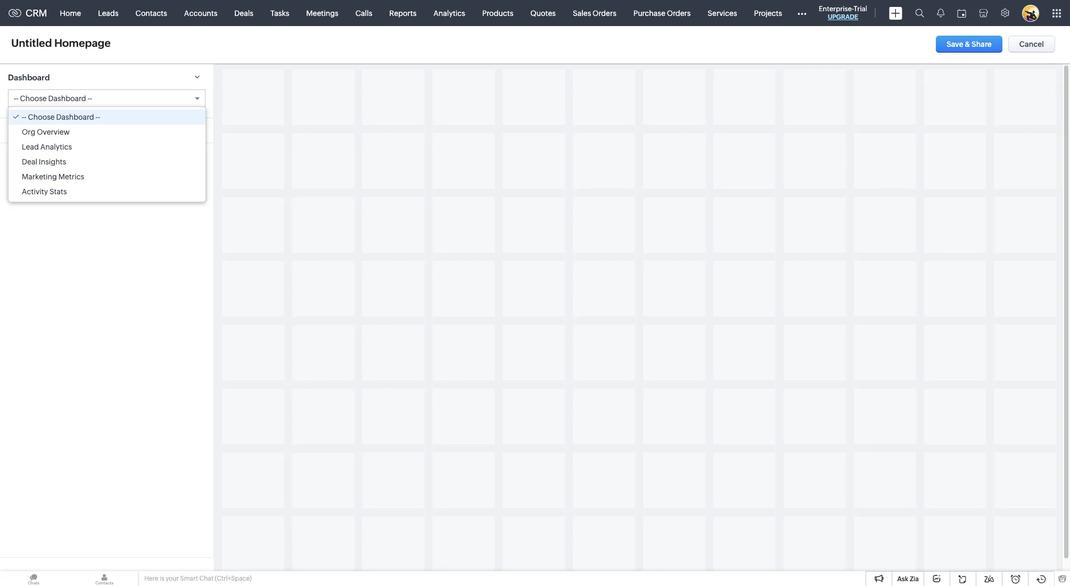 Task type: vqa. For each thing, say whether or not it's contained in the screenshot.
contacts
yes



Task type: describe. For each thing, give the bounding box(es) containing it.
crm
[[26, 7, 47, 19]]

save
[[947, 40, 964, 48]]

tree containing -- choose dashboard --
[[9, 107, 206, 202]]

sales orders link
[[565, 0, 625, 26]]

reports link
[[381, 0, 425, 26]]

dashboard for -- choose dashboard -- field at top left
[[48, 94, 86, 103]]

upgrade
[[828, 13, 859, 21]]

sales
[[573, 9, 591, 17]]

lead analytics
[[22, 143, 72, 151]]

profile element
[[1016, 0, 1046, 26]]

choose for tree containing -- choose dashboard --
[[28, 113, 55, 122]]

home
[[60, 9, 81, 17]]

deals link
[[226, 0, 262, 26]]

quotes link
[[522, 0, 565, 26]]

home link
[[51, 0, 90, 26]]

orders for purchase orders
[[667, 9, 691, 17]]

products link
[[474, 0, 522, 26]]

accounts
[[184, 9, 217, 17]]

&
[[965, 40, 970, 48]]

calls
[[356, 9, 372, 17]]

chat
[[199, 575, 214, 583]]

contacts
[[136, 9, 167, 17]]

marketing
[[22, 173, 57, 181]]

meetings link
[[298, 0, 347, 26]]

org
[[22, 128, 35, 137]]

leads
[[98, 9, 119, 17]]

your
[[166, 575, 179, 583]]

purchase orders
[[634, 9, 691, 17]]

tasks
[[270, 9, 289, 17]]

crm link
[[9, 7, 47, 19]]

save & share
[[947, 40, 992, 48]]

custom view link
[[0, 118, 214, 143]]

analytics link
[[425, 0, 474, 26]]

deal
[[22, 158, 37, 166]]

0 vertical spatial dashboard
[[8, 73, 50, 82]]

-- choose dashboard -- for tree containing -- choose dashboard --
[[22, 113, 100, 122]]

purchase
[[634, 9, 666, 17]]

ask
[[898, 576, 909, 583]]

profile image
[[1022, 5, 1040, 22]]

quotes
[[531, 9, 556, 17]]

enterprise-
[[819, 5, 854, 13]]

view
[[40, 127, 58, 136]]

share
[[972, 40, 992, 48]]

signals element
[[931, 0, 951, 26]]

services
[[708, 9, 737, 17]]

save & share button
[[936, 36, 1003, 53]]

zia
[[910, 576, 919, 583]]

here is your smart chat (ctrl+space)
[[144, 575, 252, 583]]

cancel
[[1020, 40, 1044, 48]]

dashboard link
[[0, 64, 214, 89]]

deal insights
[[22, 158, 66, 166]]

ask zia
[[898, 576, 919, 583]]

contacts link
[[127, 0, 176, 26]]



Task type: locate. For each thing, give the bounding box(es) containing it.
0 vertical spatial analytics
[[434, 9, 465, 17]]

choose for -- choose dashboard -- field at top left
[[20, 94, 47, 103]]

orders for sales orders
[[593, 9, 617, 17]]

Other Modules field
[[791, 5, 814, 22]]

-- Choose Dashboard -- field
[[9, 90, 205, 107]]

0 horizontal spatial analytics
[[40, 143, 72, 151]]

dashboard for tree containing -- choose dashboard --
[[56, 113, 94, 122]]

activity stats
[[22, 188, 67, 196]]

org overview
[[22, 128, 70, 137]]

stats
[[49, 188, 67, 196]]

1 vertical spatial analytics
[[40, 143, 72, 151]]

2 vertical spatial dashboard
[[56, 113, 94, 122]]

1 horizontal spatial orders
[[667, 9, 691, 17]]

smart
[[180, 575, 198, 583]]

custom
[[8, 127, 38, 136]]

marketing metrics
[[22, 173, 84, 181]]

purchase orders link
[[625, 0, 699, 26]]

is
[[160, 575, 164, 583]]

orders right sales
[[593, 9, 617, 17]]

tree
[[9, 107, 206, 202]]

2 orders from the left
[[667, 9, 691, 17]]

signals image
[[937, 9, 945, 18]]

1 vertical spatial choose
[[28, 113, 55, 122]]

-- choose dashboard --
[[14, 94, 92, 103], [22, 113, 100, 122]]

orders inside sales orders link
[[593, 9, 617, 17]]

-- choose dashboard -- up overview
[[22, 113, 100, 122]]

orders right purchase
[[667, 9, 691, 17]]

metrics
[[58, 173, 84, 181]]

dashboard
[[8, 73, 50, 82], [48, 94, 86, 103], [56, 113, 94, 122]]

1 vertical spatial dashboard
[[48, 94, 86, 103]]

choose up custom view
[[20, 94, 47, 103]]

dashboard inside field
[[48, 94, 86, 103]]

projects link
[[746, 0, 791, 26]]

projects
[[754, 9, 782, 17]]

search element
[[909, 0, 931, 26]]

contacts image
[[71, 571, 138, 586]]

choose up org overview
[[28, 113, 55, 122]]

deals
[[234, 9, 253, 17]]

services link
[[699, 0, 746, 26]]

calendar image
[[958, 9, 967, 17]]

trial
[[854, 5, 868, 13]]

dashboard inside tree
[[56, 113, 94, 122]]

-- choose dashboard -- inside tree
[[22, 113, 100, 122]]

-- choose dashboard -- for -- choose dashboard -- field at top left
[[14, 94, 92, 103]]

choose inside tree
[[28, 113, 55, 122]]

custom view
[[8, 127, 58, 136]]

overview
[[37, 128, 70, 137]]

None text field
[[8, 35, 140, 51]]

search image
[[915, 9, 925, 18]]

0 vertical spatial choose
[[20, 94, 47, 103]]

1 vertical spatial -- choose dashboard --
[[22, 113, 100, 122]]

activity
[[22, 188, 48, 196]]

1 orders from the left
[[593, 9, 617, 17]]

reports
[[389, 9, 417, 17]]

0 horizontal spatial orders
[[593, 9, 617, 17]]

choose inside -- choose dashboard -- field
[[20, 94, 47, 103]]

1 horizontal spatial analytics
[[434, 9, 465, 17]]

enterprise-trial upgrade
[[819, 5, 868, 21]]

-- choose dashboard -- up view
[[14, 94, 92, 103]]

analytics inside tree
[[40, 143, 72, 151]]

accounts link
[[176, 0, 226, 26]]

0 vertical spatial -- choose dashboard --
[[14, 94, 92, 103]]

-
[[14, 94, 16, 103], [16, 94, 18, 103], [88, 94, 90, 103], [90, 94, 92, 103], [22, 113, 24, 122], [24, 113, 26, 122], [96, 113, 98, 122], [98, 113, 100, 122]]

chats image
[[0, 571, 67, 586]]

lead
[[22, 143, 39, 151]]

(ctrl+space)
[[215, 575, 252, 583]]

sales orders
[[573, 9, 617, 17]]

create menu element
[[883, 0, 909, 26]]

products
[[482, 9, 514, 17]]

orders inside the purchase orders link
[[667, 9, 691, 17]]

analytics down overview
[[40, 143, 72, 151]]

meetings
[[306, 9, 339, 17]]

calls link
[[347, 0, 381, 26]]

create menu image
[[889, 7, 903, 19]]

analytics right reports link
[[434, 9, 465, 17]]

here
[[144, 575, 158, 583]]

cancel button
[[1009, 36, 1056, 53]]

tasks link
[[262, 0, 298, 26]]

-- choose dashboard -- inside field
[[14, 94, 92, 103]]

choose
[[20, 94, 47, 103], [28, 113, 55, 122]]

analytics
[[434, 9, 465, 17], [40, 143, 72, 151]]

orders
[[593, 9, 617, 17], [667, 9, 691, 17]]

leads link
[[90, 0, 127, 26]]

insights
[[39, 158, 66, 166]]



